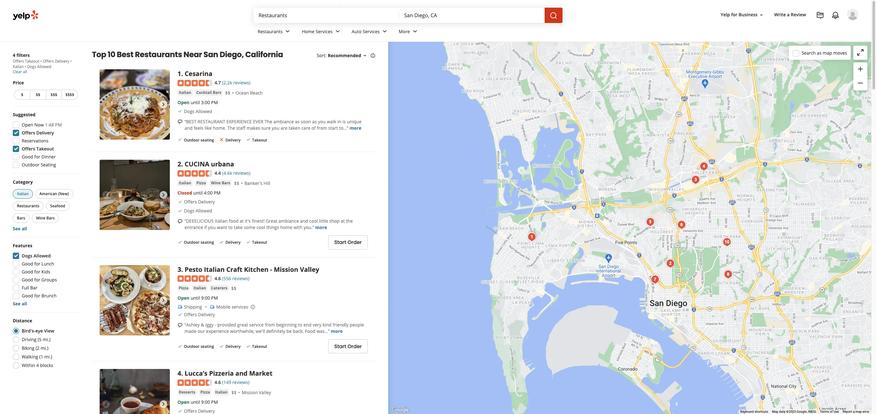 Task type: locate. For each thing, give the bounding box(es) containing it.
see for category
[[13, 226, 21, 232]]

pm
[[211, 99, 218, 105], [55, 122, 62, 128], [214, 190, 221, 196], [211, 295, 218, 301], [211, 399, 218, 405]]

0 horizontal spatial to
[[229, 224, 233, 230]]

previous image
[[102, 191, 110, 199], [102, 401, 110, 408]]

open down the desserts link
[[178, 399, 190, 405]]

2 horizontal spatial you
[[318, 118, 326, 125]]

wine bars down the seafood button
[[36, 215, 55, 221]]

(556 reviews)
[[222, 275, 250, 281]]

and up (149 reviews) link
[[236, 369, 248, 378]]

is
[[343, 118, 346, 125]]

2 4.6 star rating image from the top
[[178, 380, 212, 386]]

16 info v2 image
[[371, 53, 376, 58]]

0 vertical spatial start
[[335, 239, 347, 246]]

for down bar
[[34, 293, 40, 299]]

start down shop
[[335, 239, 347, 246]]

start order link
[[328, 235, 368, 249], [328, 339, 368, 354]]

delivery
[[55, 58, 69, 64], [36, 130, 54, 136], [226, 137, 241, 143], [198, 199, 215, 205], [226, 240, 241, 245], [198, 312, 215, 318], [226, 344, 241, 349]]

0 vertical spatial offers delivery
[[22, 130, 54, 136]]

3 16 speech v2 image from the top
[[178, 323, 183, 328]]

2 next image from the top
[[160, 296, 167, 304]]

more link down the little
[[315, 224, 327, 230]]

business
[[739, 12, 758, 18]]

1 horizontal spatial as
[[312, 118, 317, 125]]

open until 9:00 pm
[[178, 295, 218, 301], [178, 399, 218, 405]]

1 vertical spatial restaurants
[[135, 49, 182, 60]]

previous image for 4
[[102, 401, 110, 408]]

see all button for features
[[13, 301, 27, 307]]

$$ for cucina
[[234, 180, 239, 186]]

more
[[399, 28, 410, 34]]

(4.6k
[[222, 170, 232, 176]]

american (new)
[[39, 191, 69, 197]]

map region
[[347, 22, 877, 414]]

start order link down friendly at bottom
[[328, 339, 368, 354]]

16 speech v2 image
[[178, 119, 183, 124], [178, 219, 183, 224], [178, 323, 183, 328]]

next image
[[160, 101, 167, 108], [160, 296, 167, 304], [160, 401, 167, 408]]

2 24 chevron down v2 image from the left
[[334, 28, 342, 35]]

start order down the
[[335, 239, 362, 246]]

24 chevron down v2 image right more
[[411, 28, 419, 35]]

16 chevron down v2 image
[[363, 53, 368, 58]]

1 vertical spatial previous image
[[102, 401, 110, 408]]

1 horizontal spatial map
[[856, 410, 863, 414]]

order
[[348, 239, 362, 246], [348, 343, 362, 350]]

0 vertical spatial ambiance
[[274, 118, 294, 125]]

1 vertical spatial more link
[[315, 224, 327, 230]]

1 order from the top
[[348, 239, 362, 246]]

2 vertical spatial you
[[208, 224, 216, 230]]

good down 'full'
[[22, 293, 33, 299]]

pizza link for cucina
[[195, 180, 207, 186]]

the
[[346, 218, 353, 224]]

a inside 'element'
[[788, 12, 790, 18]]

outdoor down good for dinner
[[22, 162, 40, 168]]

2 start order link from the top
[[328, 339, 368, 354]]

start order for cucina urbana
[[335, 239, 362, 246]]

pesto italian craft kitchen - mission valley image
[[690, 173, 702, 186], [100, 265, 170, 335]]

home services
[[302, 28, 333, 34]]

the up 'sure'
[[265, 118, 273, 125]]

to inside "deeelicious italian food at it's finest! great ambiance and cool little shop at the entrance if you want to take some cool things home with you."
[[229, 224, 233, 230]]

restaurants for restaurants link
[[258, 28, 283, 34]]

banker's hill
[[245, 180, 270, 186]]

start order
[[335, 239, 362, 246], [335, 343, 362, 350]]

walking
[[22, 354, 38, 360]]

2 vertical spatial pizza
[[201, 390, 210, 395]]

5 good from the top
[[22, 293, 33, 299]]

see all down bars button
[[13, 226, 27, 232]]

2 previous image from the top
[[102, 401, 110, 408]]

. left lucca's
[[181, 369, 183, 378]]

1 slideshow element from the top
[[100, 69, 170, 140]]

0 vertical spatial the
[[265, 118, 273, 125]]

until for pesto
[[191, 295, 200, 301]]

1 vertical spatial -
[[215, 322, 216, 328]]

1 previous image from the top
[[102, 191, 110, 199]]

offers delivery inside group
[[22, 130, 54, 136]]

2 vertical spatial mi.)
[[44, 354, 52, 360]]

dogs allowed up "deeelicious
[[184, 208, 212, 214]]

entrance
[[185, 224, 203, 230]]

made
[[185, 328, 197, 334]]

2 vertical spatial all
[[22, 301, 27, 307]]

1 see all button from the top
[[13, 226, 27, 232]]

4
[[13, 52, 15, 58], [36, 362, 39, 368], [178, 369, 181, 378]]

2 open until 9:00 pm from the top
[[178, 399, 218, 405]]

open for 3
[[178, 295, 190, 301]]

3
[[178, 265, 181, 274]]

mi.) for walking (1 mi.)
[[44, 354, 52, 360]]

shipping
[[184, 304, 202, 310]]

2 start from the top
[[335, 343, 347, 350]]

1 vertical spatial pizza link
[[178, 285, 190, 292]]

24 chevron down v2 image
[[284, 28, 292, 35], [334, 28, 342, 35], [411, 28, 419, 35]]

1 vertical spatial 9:00
[[201, 399, 210, 405]]

until left 3:00
[[191, 99, 200, 105]]

full bar
[[22, 285, 37, 291]]

1 horizontal spatial pesto italian craft kitchen - mission valley image
[[690, 173, 702, 186]]

offers delivery for 1:48 pm
[[22, 130, 54, 136]]

1 horizontal spatial you
[[272, 125, 280, 131]]

italian inside group
[[17, 191, 29, 197]]

business categories element
[[253, 23, 859, 42]]

mi.) for driving (5 mi.)
[[43, 336, 51, 343]]

4 filters offers takeout • offers delivery • italian • dogs allowed clear all
[[13, 52, 72, 74]]

(5
[[38, 336, 42, 343]]

american (new) button
[[35, 189, 73, 199]]

open up "best
[[178, 99, 190, 105]]

1 vertical spatial a
[[854, 410, 855, 414]]

$$ inside $$ button
[[36, 92, 40, 97]]

mission down (149 reviews)
[[242, 390, 258, 396]]

for inside button
[[732, 12, 738, 18]]

cucina urbana image
[[100, 160, 170, 230], [664, 257, 677, 270]]

1 horizontal spatial wine bars button
[[210, 180, 232, 186]]

option group
[[11, 318, 79, 371]]

3 slideshow element from the top
[[100, 265, 170, 335]]

4.6 link left (149
[[215, 379, 221, 386]]

4 left filters
[[13, 52, 15, 58]]

1 vertical spatial outdoor seating
[[184, 240, 214, 245]]

0 vertical spatial previous image
[[102, 191, 110, 199]]

24 chevron down v2 image inside more link
[[411, 28, 419, 35]]

reviews) inside (2.2k reviews) link
[[233, 80, 251, 86]]

cesarina image
[[100, 69, 170, 140]]

restaurants up bars button
[[17, 203, 39, 209]]

$$ down (149 reviews)
[[232, 390, 237, 396]]

a for write
[[788, 12, 790, 18]]

. for 3
[[181, 265, 183, 274]]

. up 4.7 star rating 'image'
[[181, 69, 183, 78]]

1 previous image from the top
[[102, 101, 110, 108]]

start for 3 . pesto italian craft kitchen - mission valley
[[335, 343, 347, 350]]

bars down the seafood button
[[46, 215, 55, 221]]

4 good from the top
[[22, 277, 33, 283]]

to down food
[[229, 224, 233, 230]]

16 checkmark v2 image
[[178, 137, 183, 142], [246, 137, 251, 142], [178, 208, 183, 213], [219, 240, 224, 245], [246, 240, 251, 245], [178, 344, 183, 349], [246, 344, 251, 349]]

reservations
[[22, 138, 48, 144]]

previous image for 2
[[102, 191, 110, 199]]

None field
[[259, 12, 394, 19], [405, 12, 540, 19]]

allowed up "price" group
[[37, 64, 51, 69]]

sure
[[262, 125, 271, 131]]

1 . from the top
[[181, 69, 183, 78]]

reviews) inside (556 reviews) link
[[232, 275, 250, 281]]

pizza button up closed until 4:00 pm
[[195, 180, 207, 186]]

slideshow element
[[100, 69, 170, 140], [100, 160, 170, 230], [100, 265, 170, 335], [100, 369, 170, 414]]

2 see all button from the top
[[13, 301, 27, 307]]

1 see all from the top
[[13, 226, 27, 232]]

1 horizontal spatial from
[[317, 125, 327, 131]]

0 vertical spatial pizza button
[[195, 180, 207, 186]]

restaurants link
[[253, 23, 297, 42]]

0 vertical spatial from
[[317, 125, 327, 131]]

None search field
[[254, 8, 564, 23]]

price
[[13, 80, 24, 86]]

0 vertical spatial dogs allowed
[[184, 108, 212, 114]]

1 4.6 star rating image from the top
[[178, 276, 212, 282]]

feels
[[194, 125, 204, 131]]

walk
[[327, 118, 337, 125]]

it's
[[245, 218, 251, 224]]

at
[[240, 218, 244, 224], [341, 218, 345, 224]]

1 start from the top
[[335, 239, 347, 246]]

1 vertical spatial of
[[830, 410, 833, 414]]

option group containing distance
[[11, 318, 79, 371]]

1 vertical spatial 4.6 star rating image
[[178, 380, 212, 386]]

wine bars button down the seafood button
[[32, 213, 59, 223]]

0 vertical spatial pizza link
[[195, 180, 207, 186]]

1 horizontal spatial and
[[236, 369, 248, 378]]

1 vertical spatial see all
[[13, 301, 27, 307]]

0 vertical spatial see all
[[13, 226, 27, 232]]

tyler b. image
[[848, 9, 859, 20]]

0 vertical spatial pesto italian craft kitchen - mission valley image
[[690, 173, 702, 186]]

lucca's pizzeria and market image
[[100, 369, 170, 414]]

start order link down the
[[328, 235, 368, 249]]

16 checkmark v2 image down experience
[[219, 344, 224, 349]]

0 vertical spatial restaurants
[[258, 28, 283, 34]]

2 start order from the top
[[335, 343, 362, 350]]

$$$ button
[[46, 90, 62, 100]]

as right soon
[[312, 118, 317, 125]]

0 horizontal spatial more
[[315, 224, 327, 230]]

more link down 'unique'
[[350, 125, 362, 131]]

provided
[[218, 322, 236, 328]]

Find text field
[[259, 12, 394, 19]]

piacere mio - south park image
[[722, 268, 735, 281]]

distance
[[13, 318, 32, 324]]

24 chevron down v2 image for home services
[[334, 28, 342, 35]]

4 inside 4 filters offers takeout • offers delivery • italian • dogs allowed clear all
[[13, 52, 15, 58]]

good for good for dinner
[[22, 154, 33, 160]]

see all for category
[[13, 226, 27, 232]]

1 none field from the left
[[259, 12, 394, 19]]

2 previous image from the top
[[102, 296, 110, 304]]

start down friendly at bottom
[[335, 343, 347, 350]]

0 horizontal spatial and
[[185, 125, 193, 131]]

1 vertical spatial open until 9:00 pm
[[178, 399, 218, 405]]

was…"
[[317, 328, 330, 334]]

takeout down makes
[[252, 137, 267, 143]]

2 outdoor seating from the top
[[184, 240, 214, 245]]

2 . from the top
[[181, 160, 183, 168]]

for for dinner
[[34, 154, 40, 160]]

24 chevron down v2 image
[[381, 28, 389, 35]]

you inside "deeelicious italian food at it's finest! great ambiance and cool little shop at the entrance if you want to take some cool things home with you."
[[208, 224, 216, 230]]

of right care
[[312, 125, 316, 131]]

4.6 left (556
[[215, 275, 221, 281]]

4.6 star rating image
[[178, 276, 212, 282], [178, 380, 212, 386]]

bars for leftmost wine bars button
[[46, 215, 55, 221]]

1 9:00 from the top
[[201, 295, 210, 301]]

until up shipping
[[191, 295, 200, 301]]

seafood
[[50, 203, 65, 209]]

see all down 'full'
[[13, 301, 27, 307]]

9:00 down lucca's
[[201, 399, 210, 405]]

services for auto services
[[363, 28, 380, 34]]

2 4.6 link from the top
[[215, 379, 221, 386]]

bars inside wine bars link
[[222, 180, 230, 186]]

1 open until 9:00 pm from the top
[[178, 295, 218, 301]]

3 . from the top
[[181, 265, 183, 274]]

start for 2 . cucina urbana
[[335, 239, 347, 246]]

services for home services
[[316, 28, 333, 34]]

until for cesarina
[[191, 99, 200, 105]]

1 24 chevron down v2 image from the left
[[284, 28, 292, 35]]

2 seating from the top
[[201, 240, 214, 245]]

urbana
[[211, 160, 234, 168]]

services inside home services link
[[316, 28, 333, 34]]

expand map image
[[857, 49, 865, 56]]

some
[[244, 224, 256, 230]]

1 vertical spatial see all button
[[13, 301, 27, 307]]

1 horizontal spatial more link
[[331, 328, 343, 334]]

4 left lucca's
[[178, 369, 181, 378]]

$$ button
[[30, 90, 46, 100]]

1 vertical spatial see
[[13, 301, 21, 307]]

from
[[317, 125, 327, 131], [265, 322, 275, 328]]

blocks
[[40, 362, 53, 368]]

1 horizontal spatial 24 chevron down v2 image
[[334, 28, 342, 35]]

if
[[204, 224, 207, 230]]

and
[[185, 125, 193, 131], [300, 218, 308, 224], [236, 369, 248, 378]]

the left 'staff' at the top left of the page
[[228, 125, 235, 131]]

1 vertical spatial order
[[348, 343, 362, 350]]

ever
[[253, 118, 264, 125]]

3 next image from the top
[[160, 401, 167, 408]]

definitely
[[266, 328, 286, 334]]

1 next image from the top
[[160, 101, 167, 108]]

16 shipping v2 image
[[178, 305, 183, 310]]

0 horizontal spatial of
[[312, 125, 316, 131]]

1 horizontal spatial wine
[[211, 180, 221, 186]]

(4.6k reviews) link
[[222, 169, 251, 176]]

2 16 speech v2 image from the top
[[178, 219, 183, 224]]

see all button
[[13, 226, 27, 232], [13, 301, 27, 307]]

start order down friendly at bottom
[[335, 343, 362, 350]]

2 services from the left
[[363, 28, 380, 34]]

more link
[[350, 125, 362, 131], [315, 224, 327, 230], [331, 328, 343, 334]]

1 vertical spatial 4
[[36, 362, 39, 368]]

to up the back.
[[298, 322, 303, 328]]

bars down restaurants button on the left of page
[[17, 215, 25, 221]]

at left it's
[[240, 218, 244, 224]]

italian button left caterers "button"
[[192, 285, 207, 292]]

ocean
[[236, 90, 249, 96]]

1 good from the top
[[22, 154, 33, 160]]

2 none field from the left
[[405, 12, 540, 19]]

. left cucina
[[181, 160, 183, 168]]

reviews) down the craft
[[232, 275, 250, 281]]

4.4 star rating image
[[178, 170, 212, 177]]

0 vertical spatial seating
[[201, 137, 214, 143]]

cesarina image
[[526, 231, 539, 243]]

0 vertical spatial start order link
[[328, 235, 368, 249]]

4.6 star rating image for lucca's
[[178, 380, 212, 386]]

restaurants up the california
[[258, 28, 283, 34]]

0 vertical spatial open until 9:00 pm
[[178, 295, 218, 301]]

takeout down filters
[[25, 58, 39, 64]]

open for 1
[[178, 99, 190, 105]]

2 slideshow element from the top
[[100, 160, 170, 230]]

projects image
[[817, 12, 825, 19]]

1 start order link from the top
[[328, 235, 368, 249]]

from left start
[[317, 125, 327, 131]]

wine
[[211, 180, 221, 186], [36, 215, 45, 221]]

seating for italian
[[201, 344, 214, 349]]

restaurants up the 1
[[135, 49, 182, 60]]

1 vertical spatial start
[[335, 343, 347, 350]]

pizza link right desserts button
[[199, 389, 211, 396]]

services left 24 chevron down v2 icon
[[363, 28, 380, 34]]

0 horizontal spatial wine
[[36, 215, 45, 221]]

2 vertical spatial more
[[331, 328, 343, 334]]

3 outdoor seating from the top
[[184, 344, 214, 349]]

pizza link
[[195, 180, 207, 186], [178, 285, 190, 292], [199, 389, 211, 396]]

16 speech v2 image left "deeelicious
[[178, 219, 183, 224]]

pizza link up closed until 4:00 pm
[[195, 180, 207, 186]]

1 vertical spatial wine bars
[[36, 215, 55, 221]]

1 horizontal spatial -
[[270, 265, 272, 274]]

pizza for lucca's
[[201, 390, 210, 395]]

map left error
[[856, 410, 863, 414]]

pesto italian craft kitchen - mission valley link
[[185, 265, 319, 274]]

• up "price" group
[[40, 58, 42, 64]]

2 see from the top
[[13, 301, 21, 307]]

24 chevron down v2 image for restaurants
[[284, 28, 292, 35]]

pizza link for lucca's
[[199, 389, 211, 396]]

see down bars button
[[13, 226, 21, 232]]

zoom out image
[[857, 79, 865, 87]]

dogs inside 4 filters offers takeout • offers delivery • italian • dogs allowed clear all
[[27, 64, 36, 69]]

from up definitely
[[265, 322, 275, 328]]

3 24 chevron down v2 image from the left
[[411, 28, 419, 35]]

data
[[780, 410, 786, 414]]

bars inside cocktail bars button
[[213, 90, 222, 95]]

outdoor seating
[[22, 162, 56, 168]]

0 vertical spatial all
[[23, 69, 27, 74]]

cool
[[309, 218, 318, 224], [257, 224, 265, 230]]

ocean beach
[[236, 90, 263, 96]]

write
[[775, 12, 787, 18]]

1 horizontal spatial at
[[341, 218, 345, 224]]

see all for features
[[13, 301, 27, 307]]

slideshow element for 2
[[100, 160, 170, 230]]

offers delivery down shipping
[[184, 312, 215, 318]]

and inside the "best restaurant experience ever the ambiance as soon as you walk in is unique and feels like home. the staff makes sure you are taken care of from start to…"
[[185, 125, 193, 131]]

2 horizontal spatial 24 chevron down v2 image
[[411, 28, 419, 35]]

.
[[181, 69, 183, 78], [181, 160, 183, 168], [181, 265, 183, 274], [181, 369, 183, 378]]

0 vertical spatial map
[[823, 50, 833, 56]]

map left moves
[[823, 50, 833, 56]]

best
[[117, 49, 134, 60]]

ambiance inside the "best restaurant experience ever the ambiance as soon as you walk in is unique and feels like home. the staff makes sure you are taken care of from start to…"
[[274, 118, 294, 125]]

reviews) inside (4.6k reviews) link
[[233, 170, 251, 176]]

$$$$
[[65, 92, 74, 97]]

1 outdoor seating from the top
[[184, 137, 214, 143]]

. for 4
[[181, 369, 183, 378]]

0 horizontal spatial you
[[208, 224, 216, 230]]

1 services from the left
[[316, 28, 333, 34]]

2 horizontal spatial 4
[[178, 369, 181, 378]]

open until 9:00 pm down the desserts link
[[178, 399, 218, 405]]

0 vertical spatial 4
[[13, 52, 15, 58]]

2 vertical spatial 4
[[178, 369, 181, 378]]

4 . from the top
[[181, 369, 183, 378]]

2 vertical spatial seating
[[201, 344, 214, 349]]

italian up want at bottom left
[[215, 218, 228, 224]]

write a review
[[775, 12, 807, 18]]

24 chevron down v2 image left the home
[[284, 28, 292, 35]]

• right clear
[[25, 64, 26, 69]]

pm for pesto
[[211, 295, 218, 301]]

0 vertical spatial more link
[[350, 125, 362, 131]]

pizza button up 16 shipping v2 icon at the left of page
[[178, 285, 190, 292]]

services
[[316, 28, 333, 34], [363, 28, 380, 34]]

write a review link
[[772, 9, 809, 21]]

24 chevron down v2 image inside restaurants link
[[284, 28, 292, 35]]

for for kids
[[34, 269, 40, 275]]

16 shipping v2 image
[[210, 305, 215, 310]]

previous image for 3
[[102, 296, 110, 304]]

you left are
[[272, 125, 280, 131]]

9:00 for lucca's
[[201, 399, 210, 405]]

within 4 blocks
[[22, 362, 53, 368]]

2 vertical spatial pizza button
[[199, 389, 211, 396]]

4 for 4 filters offers takeout • offers delivery • italian • dogs allowed clear all
[[13, 52, 15, 58]]

dogs allowed up good for lunch
[[22, 253, 51, 259]]

info icon image
[[250, 304, 255, 309], [250, 304, 255, 309]]

group containing features
[[11, 243, 79, 307]]

1 vertical spatial map
[[856, 410, 863, 414]]

0 horizontal spatial services
[[316, 28, 333, 34]]

4 slideshow element from the top
[[100, 369, 170, 414]]

0 vertical spatial start order
[[335, 239, 362, 246]]

• left top
[[70, 58, 72, 64]]

restaurants inside business categories element
[[258, 28, 283, 34]]

soon
[[301, 118, 311, 125]]

and down "best
[[185, 125, 193, 131]]

1 vertical spatial wine bars button
[[32, 213, 59, 223]]

3 good from the top
[[22, 269, 33, 275]]

2 vertical spatial more link
[[331, 328, 343, 334]]

1 vertical spatial start order
[[335, 343, 362, 350]]

2 good from the top
[[22, 261, 33, 267]]

1 vertical spatial and
[[300, 218, 308, 224]]

outdoor down entrance
[[184, 240, 200, 245]]

start order link for pesto italian craft kitchen - mission valley
[[328, 339, 368, 354]]

pizza up closed until 4:00 pm
[[196, 180, 206, 186]]

1 vertical spatial next image
[[160, 296, 167, 304]]

san
[[204, 49, 218, 60]]

1 see from the top
[[13, 226, 21, 232]]

price group
[[13, 80, 79, 101]]

until left the 4:00
[[194, 190, 203, 196]]

reviews) for cesarina
[[233, 80, 251, 86]]

mi.) right (5
[[43, 336, 51, 343]]

order for pesto italian craft kitchen - mission valley
[[348, 343, 362, 350]]

next image for 3 . pesto italian craft kitchen - mission valley
[[160, 296, 167, 304]]

0 vertical spatial valley
[[300, 265, 319, 274]]

$$ down (4.6k reviews)
[[234, 180, 239, 186]]

1 start order from the top
[[335, 239, 362, 246]]

4.4
[[215, 170, 221, 176]]

to
[[229, 224, 233, 230], [298, 322, 303, 328]]

great
[[266, 218, 278, 224]]

italian down filters
[[13, 64, 24, 69]]

2 4.6 from the top
[[215, 379, 221, 385]]

outdoor seating down feels
[[184, 137, 214, 143]]

2 order from the top
[[348, 343, 362, 350]]

previous image
[[102, 101, 110, 108], [102, 296, 110, 304]]

"ashley
[[185, 322, 200, 328]]

open up 16 shipping v2 icon at the left of page
[[178, 295, 190, 301]]

american
[[39, 191, 57, 197]]

seating down our
[[201, 344, 214, 349]]

civico 1845 image
[[649, 272, 662, 285]]

group
[[854, 62, 868, 90], [11, 112, 79, 170], [12, 179, 79, 232], [11, 243, 79, 307]]

good for good for groups
[[22, 277, 33, 283]]

keyboard shortcuts button
[[741, 410, 769, 414]]

reviews) inside (149 reviews) link
[[232, 379, 250, 385]]

open until 9:00 pm for pesto
[[178, 295, 218, 301]]

0 horizontal spatial none field
[[259, 12, 394, 19]]

bars for top wine bars button
[[222, 180, 230, 186]]

recommended button
[[328, 52, 368, 58]]

mission right 'kitchen'
[[274, 265, 299, 274]]

ambiance inside "deeelicious italian food at it's finest! great ambiance and cool little shop at the entrance if you want to take some cool things home with you."
[[279, 218, 299, 224]]

mobile
[[216, 304, 231, 310]]

1 horizontal spatial services
[[363, 28, 380, 34]]

$$ for lucca's
[[232, 390, 237, 396]]

$ button
[[14, 90, 30, 100]]

seating
[[201, 137, 214, 143], [201, 240, 214, 245], [201, 344, 214, 349]]

0 vertical spatial a
[[788, 12, 790, 18]]

outdoor down made
[[184, 344, 200, 349]]

map
[[773, 410, 779, 414]]

1 . cesarina
[[178, 69, 213, 78]]

4.6 star rating image down pesto
[[178, 276, 212, 282]]

0 vertical spatial 4.6
[[215, 275, 221, 281]]

open until 9:00 pm for lucca's
[[178, 399, 218, 405]]

1 vertical spatial from
[[265, 322, 275, 328]]

reviews) for pesto
[[232, 275, 250, 281]]

2 see all from the top
[[13, 301, 27, 307]]

1 vertical spatial cucina urbana image
[[664, 257, 677, 270]]

1 4.6 link from the top
[[215, 275, 221, 282]]

offers delivery
[[22, 130, 54, 136], [184, 199, 215, 205], [184, 312, 215, 318]]

0 horizontal spatial map
[[823, 50, 833, 56]]

1 horizontal spatial restaurants
[[135, 49, 182, 60]]

-
[[270, 265, 272, 274], [215, 322, 216, 328]]

2 9:00 from the top
[[201, 399, 210, 405]]

4.6 star rating image for pesto
[[178, 276, 212, 282]]

good up 'good for kids' at left
[[22, 261, 33, 267]]

mi.) for biking (2 mi.)
[[41, 345, 48, 351]]

1 4.6 from the top
[[215, 275, 221, 281]]

order down the 'people'
[[348, 343, 362, 350]]

search image
[[550, 12, 558, 19]]

4.6 for pizzeria
[[215, 379, 221, 385]]

biking (2 mi.)
[[22, 345, 48, 351]]

wine bars button down the 4.4
[[210, 180, 232, 186]]

bars down (4.6k
[[222, 180, 230, 186]]

delivery inside 4 filters offers takeout • offers delivery • italian • dogs allowed clear all
[[55, 58, 69, 64]]

4 down walking (1 mi.)
[[36, 362, 39, 368]]

3 seating from the top
[[201, 344, 214, 349]]

1 vertical spatial valley
[[259, 390, 271, 396]]

1 at from the left
[[240, 218, 244, 224]]

restaurants inside button
[[17, 203, 39, 209]]

0 vertical spatial pizza
[[196, 180, 206, 186]]

good for kids
[[22, 269, 50, 275]]

0 vertical spatial 16 speech v2 image
[[178, 119, 183, 124]]

good up 'full'
[[22, 277, 33, 283]]

24 chevron down v2 image inside home services link
[[334, 28, 342, 35]]

0 horizontal spatial 24 chevron down v2 image
[[284, 28, 292, 35]]

services inside auto services link
[[363, 28, 380, 34]]

pesto
[[185, 265, 202, 274]]

pm for cesarina
[[211, 99, 218, 105]]

italian down 4.7 star rating 'image'
[[179, 90, 191, 95]]

16 checkmark v2 image
[[178, 109, 183, 114], [178, 199, 183, 204], [178, 240, 183, 245], [178, 312, 183, 317], [219, 344, 224, 349], [178, 409, 183, 414]]

0 vertical spatial more
[[350, 125, 362, 131]]

taken
[[289, 125, 301, 131]]



Task type: describe. For each thing, give the bounding box(es) containing it.
16 checkmark v2 image down the desserts link
[[178, 409, 183, 414]]

slideshow element for 3
[[100, 265, 170, 335]]

notifications image
[[832, 12, 840, 19]]

4.6 link for italian
[[215, 275, 221, 282]]

0 vertical spatial -
[[270, 265, 272, 274]]

until for lucca's
[[191, 399, 200, 405]]

0 horizontal spatial wine bars button
[[32, 213, 59, 223]]

kind
[[323, 322, 332, 328]]

$$ for cesarina
[[225, 90, 230, 96]]

takeout up dinner
[[36, 146, 54, 152]]

- inside "ashley & iggy - provided great service from beginning to end very kind friendly people made our experience worthwhile, we'll definitely be back. food was…"
[[215, 322, 216, 328]]

start order for pesto italian craft kitchen - mission valley
[[335, 343, 362, 350]]

all for features
[[22, 301, 27, 307]]

caterers link
[[210, 285, 229, 292]]

2 vertical spatial and
[[236, 369, 248, 378]]

italian button down category
[[13, 189, 33, 199]]

10
[[108, 49, 115, 60]]

$$ for pesto
[[231, 285, 237, 292]]

allowed down 3:00
[[196, 108, 212, 114]]

group containing category
[[12, 179, 79, 232]]

1 vertical spatial dogs allowed
[[184, 208, 212, 214]]

1 horizontal spatial cool
[[309, 218, 318, 224]]

next image for 4 . lucca's pizzeria and market
[[160, 401, 167, 408]]

restaurants for restaurants button on the left of page
[[17, 203, 39, 209]]

0 vertical spatial wine bars
[[211, 180, 230, 186]]

takeout inside 4 filters offers takeout • offers delivery • italian • dogs allowed clear all
[[25, 58, 39, 64]]

see all button for category
[[13, 226, 27, 232]]

caterers button
[[210, 285, 229, 292]]

iggy
[[205, 322, 214, 328]]

0 vertical spatial wine bars button
[[210, 180, 232, 186]]

pm for lucca's
[[211, 399, 218, 405]]

clear
[[13, 69, 22, 74]]

more for urbana
[[315, 224, 327, 230]]

map for moves
[[823, 50, 833, 56]]

dogs up "deeelicious
[[184, 208, 195, 214]]

good for lunch
[[22, 261, 54, 267]]

16 chevron down v2 image
[[760, 12, 765, 17]]

open now 1:48 pm
[[22, 122, 62, 128]]

farmer's bottega restaurant image
[[644, 216, 657, 228]]

italian button up closed
[[178, 180, 193, 186]]

16 checkmark v2 image up 3
[[178, 240, 183, 245]]

google image
[[390, 406, 411, 414]]

16 speech v2 image for italian
[[178, 323, 183, 328]]

pm for cucina
[[214, 190, 221, 196]]

9:00 for pesto
[[201, 295, 210, 301]]

user actions element
[[716, 8, 868, 47]]

1 vertical spatial pizza button
[[178, 285, 190, 292]]

reviews) for cucina
[[233, 170, 251, 176]]

seating for urbana
[[201, 240, 214, 245]]

bars for cocktail bars button
[[213, 90, 222, 95]]

1 vertical spatial offers delivery
[[184, 199, 215, 205]]

4.6 for italian
[[215, 275, 221, 281]]

top 10 best restaurants near san diego, california
[[92, 49, 283, 60]]

good for good for lunch
[[22, 261, 33, 267]]

italian inside "deeelicious italian food at it's finest! great ambiance and cool little shop at the entrance if you want to take some cool things home with you."
[[215, 218, 228, 224]]

care
[[302, 125, 311, 131]]

from inside the "best restaurant experience ever the ambiance as soon as you walk in is unique and feels like home. the staff makes sure you are taken care of from start to…"
[[317, 125, 327, 131]]

shortcuts
[[755, 410, 769, 414]]

italian inside 4 filters offers takeout • offers delivery • italian • dogs allowed clear all
[[13, 64, 24, 69]]

(149
[[222, 379, 231, 385]]

16 checkmark v2 image down 16 shipping v2 icon at the left of page
[[178, 312, 183, 317]]

bird's-
[[22, 328, 35, 334]]

italian link left caterers "button"
[[192, 285, 207, 292]]

16 speech v2 image for urbana
[[178, 219, 183, 224]]

16 close v2 image
[[219, 137, 224, 142]]

allowed up "deeelicious
[[196, 208, 212, 214]]

0 vertical spatial wine
[[211, 180, 221, 186]]

shop
[[330, 218, 340, 224]]

open for 4
[[178, 399, 190, 405]]

yelp for business
[[721, 12, 758, 18]]

seating
[[41, 162, 56, 168]]

walking (1 mi.)
[[22, 354, 52, 360]]

outdoor seating for cucina
[[184, 240, 214, 245]]

0 vertical spatial you
[[318, 118, 326, 125]]

pizzeria
[[209, 369, 234, 378]]

are
[[281, 125, 288, 131]]

for for groups
[[34, 277, 40, 283]]

keyboard shortcuts
[[741, 410, 769, 414]]

4.4 link
[[215, 169, 221, 176]]

category
[[13, 179, 33, 185]]

finest!
[[252, 218, 265, 224]]

and inside "deeelicious italian food at it's finest! great ambiance and cool little shop at the entrance if you want to take some cool things home with you."
[[300, 218, 308, 224]]

slideshow element for 1
[[100, 69, 170, 140]]

good for good for brunch
[[22, 293, 33, 299]]

allowed inside 4 filters offers takeout • offers delivery • italian • dogs allowed clear all
[[37, 64, 51, 69]]

restaurants button
[[13, 201, 43, 211]]

1 horizontal spatial mission
[[274, 265, 299, 274]]

$$$
[[51, 92, 57, 97]]

takeout down we'll
[[252, 344, 267, 349]]

closed until 4:00 pm
[[178, 190, 221, 196]]

1 vertical spatial pizza
[[179, 285, 189, 291]]

kids
[[41, 269, 50, 275]]

2 at from the left
[[341, 218, 345, 224]]

2 horizontal spatial •
[[70, 58, 72, 64]]

to inside "ashley & iggy - provided great service from beginning to end very kind friendly people made our experience worthwhile, we'll definitely be back. food was…"
[[298, 322, 303, 328]]

0 horizontal spatial valley
[[259, 390, 271, 396]]

. for 1
[[181, 69, 183, 78]]

map data ©2023 google, inegi
[[773, 410, 817, 414]]

to…"
[[339, 125, 349, 131]]

Near text field
[[405, 12, 540, 19]]

a for report
[[854, 410, 855, 414]]

slideshow element for 4
[[100, 369, 170, 414]]

1 vertical spatial pesto italian craft kitchen - mission valley image
[[100, 265, 170, 335]]

1 horizontal spatial the
[[265, 118, 273, 125]]

16 checkmark v2 image down open until 3:00 pm at the left top of the page
[[178, 109, 183, 114]]

bars inside bars button
[[17, 215, 25, 221]]

ristorante illando image
[[649, 273, 662, 286]]

desserts link
[[178, 389, 197, 396]]

italian left the caterers
[[194, 285, 206, 291]]

zoom in image
[[857, 65, 865, 73]]

allowed up good for lunch
[[34, 253, 51, 259]]

wine bars link
[[210, 180, 232, 186]]

use
[[834, 410, 840, 414]]

now
[[34, 122, 44, 128]]

things
[[267, 224, 279, 230]]

0 horizontal spatial as
[[295, 118, 300, 125]]

more link
[[394, 23, 424, 42]]

italian link down 4.7 star rating 'image'
[[178, 89, 193, 96]]

24 chevron down v2 image for more
[[411, 28, 419, 35]]

1 seating from the top
[[201, 137, 214, 143]]

reviews) for lucca's
[[232, 379, 250, 385]]

more link for urbana
[[315, 224, 327, 230]]

report a map error
[[843, 410, 870, 414]]

offers down closed
[[184, 199, 197, 205]]

error
[[863, 410, 870, 414]]

italian up closed
[[179, 180, 191, 186]]

beginning
[[276, 322, 297, 328]]

"ashley & iggy - provided great service from beginning to end very kind friendly people made our experience worthwhile, we'll definitely be back. food was…"
[[185, 322, 364, 334]]

like
[[205, 125, 212, 131]]

offers down shipping
[[184, 312, 197, 318]]

pizza button for lucca's
[[199, 389, 211, 396]]

0 horizontal spatial mission
[[242, 390, 258, 396]]

next image for 1 . cesarina
[[160, 101, 167, 108]]

1 vertical spatial wine
[[36, 215, 45, 221]]

16 checkmark v2 image down closed
[[178, 199, 183, 204]]

0 horizontal spatial wine bars
[[36, 215, 55, 221]]

italian up (556
[[204, 265, 225, 274]]

see for features
[[13, 301, 21, 307]]

italian button down (149
[[214, 389, 229, 396]]

open down suggested
[[22, 122, 33, 128]]

terms of use link
[[821, 410, 840, 414]]

be
[[287, 328, 292, 334]]

top
[[92, 49, 106, 60]]

brunch
[[41, 293, 57, 299]]

dogs up "best
[[184, 108, 195, 114]]

. for 2
[[181, 160, 183, 168]]

good for brunch
[[22, 293, 57, 299]]

$
[[21, 92, 23, 97]]

beach
[[250, 90, 263, 96]]

keyboard
[[741, 410, 754, 414]]

italian link down (149
[[214, 389, 229, 396]]

next image
[[160, 191, 167, 199]]

for for business
[[732, 12, 738, 18]]

0 horizontal spatial •
[[25, 64, 26, 69]]

cocktail bars
[[196, 90, 222, 95]]

take
[[234, 224, 243, 230]]

$$$$ button
[[62, 90, 78, 100]]

from inside "ashley & iggy - provided great service from beginning to end very kind friendly people made our experience worthwhile, we'll definitely be back. food was…"
[[265, 322, 275, 328]]

group containing suggested
[[11, 112, 79, 170]]

1 16 speech v2 image from the top
[[178, 119, 183, 124]]

offers up "price" group
[[43, 58, 54, 64]]

for for lunch
[[34, 261, 40, 267]]

until for cucina
[[194, 190, 203, 196]]

"deeelicious
[[185, 218, 214, 224]]

outdoor down feels
[[184, 137, 200, 143]]

lucca's
[[185, 369, 208, 378]]

bars button
[[13, 213, 29, 223]]

food
[[229, 218, 239, 224]]

offers up reservations
[[22, 130, 35, 136]]

cori pastificio trattoria image
[[721, 236, 734, 248]]

2 horizontal spatial as
[[818, 50, 822, 56]]

tavola nostra pizzeria e cucina image
[[676, 218, 688, 231]]

2 . cucina urbana
[[178, 160, 234, 168]]

italian down (149
[[215, 390, 228, 395]]

4.6 link for pizzeria
[[215, 379, 221, 386]]

restaurant
[[198, 118, 225, 125]]

0 vertical spatial cucina urbana image
[[100, 160, 170, 230]]

more link for italian
[[331, 328, 343, 334]]

inegi
[[809, 410, 817, 414]]

4.7 star rating image
[[178, 80, 212, 86]]

dogs inside group
[[22, 253, 32, 259]]

0 horizontal spatial cool
[[257, 224, 265, 230]]

food
[[305, 328, 316, 334]]

more for italian
[[331, 328, 343, 334]]

home.
[[213, 125, 226, 131]]

all for category
[[22, 226, 27, 232]]

desserts
[[179, 390, 195, 395]]

offers delivery for mobile services
[[184, 312, 215, 318]]

all inside 4 filters offers takeout • offers delivery • italian • dogs allowed clear all
[[23, 69, 27, 74]]

home services link
[[297, 23, 347, 42]]

none field find
[[259, 12, 394, 19]]

in
[[338, 118, 342, 125]]

(2.2k reviews)
[[222, 80, 251, 86]]

within
[[22, 362, 35, 368]]

lunch
[[41, 261, 54, 267]]

map for error
[[856, 410, 863, 414]]

terms
[[821, 410, 830, 414]]

takeout down some
[[252, 240, 267, 245]]

cucina urbana link
[[185, 160, 234, 168]]

2 horizontal spatial more link
[[350, 125, 362, 131]]

pizza button for cucina
[[195, 180, 207, 186]]

good for good for kids
[[22, 269, 33, 275]]

order for cucina urbana
[[348, 239, 362, 246]]

italian link up closed
[[178, 180, 193, 186]]

mobile services
[[216, 304, 248, 310]]

4 for 4 . lucca's pizzeria and market
[[178, 369, 181, 378]]

1 horizontal spatial cucina urbana image
[[664, 257, 677, 270]]

of inside the "best restaurant experience ever the ambiance as soon as you walk in is unique and feels like home. the staff makes sure you are taken care of from start to…"
[[312, 125, 316, 131]]

banker's
[[245, 180, 263, 186]]

outdoor seating for pesto
[[184, 344, 214, 349]]

lucca's pizzeria and market link
[[185, 369, 273, 378]]

none field near
[[405, 12, 540, 19]]

open until 3:00 pm
[[178, 99, 218, 105]]

offers down reservations
[[22, 146, 35, 152]]

0 horizontal spatial the
[[228, 125, 235, 131]]

our
[[198, 328, 205, 334]]

california
[[245, 49, 283, 60]]

4:00
[[204, 190, 213, 196]]

1 horizontal spatial •
[[40, 58, 42, 64]]

view
[[44, 328, 54, 334]]

italian button down 4.7 star rating 'image'
[[178, 89, 193, 96]]

start order link for cucina urbana
[[328, 235, 368, 249]]

lucca's pizzeria and market image
[[698, 160, 711, 173]]

cesarina link
[[185, 69, 213, 78]]

(2
[[36, 345, 39, 351]]

seafood button
[[46, 201, 69, 211]]

offers down filters
[[13, 58, 24, 64]]

2 vertical spatial dogs allowed
[[22, 253, 51, 259]]

previous image for 1
[[102, 101, 110, 108]]



Task type: vqa. For each thing, say whether or not it's contained in the screenshot.
"works!"
no



